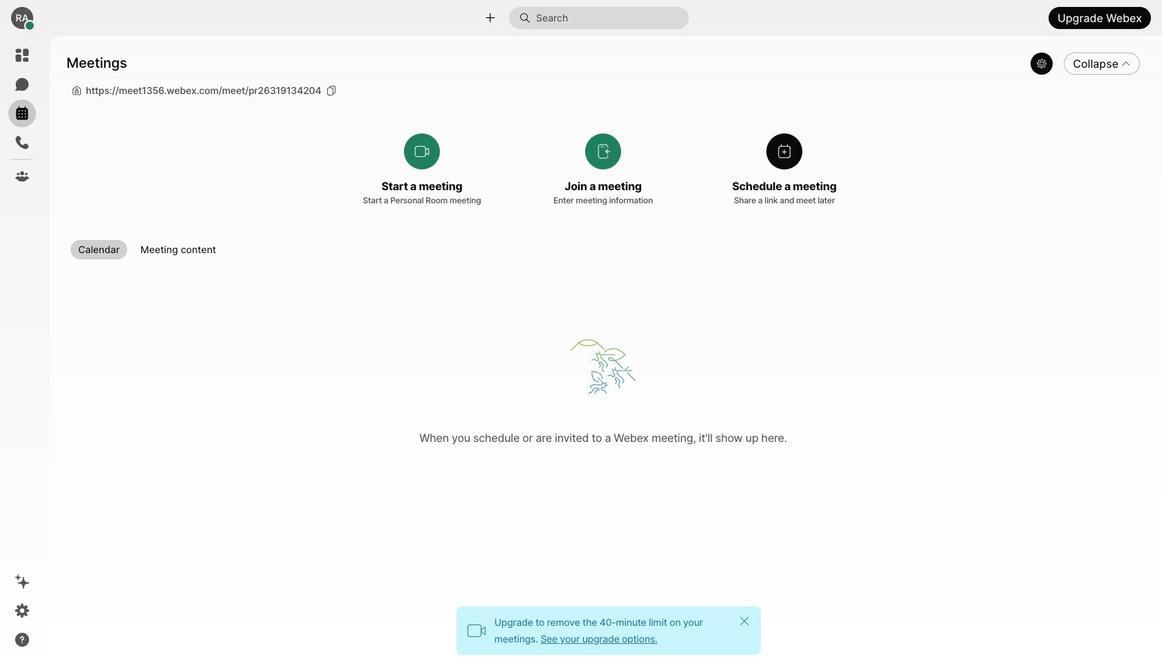 Task type: locate. For each thing, give the bounding box(es) containing it.
navigation
[[0, 36, 44, 666]]

camera_28 image
[[467, 621, 486, 641]]



Task type: describe. For each thing, give the bounding box(es) containing it.
webex tab list
[[8, 42, 36, 190]]

cancel_16 image
[[739, 616, 750, 627]]



Task type: vqa. For each thing, say whether or not it's contained in the screenshot.
"cancel_16" icon on the right bottom
yes



